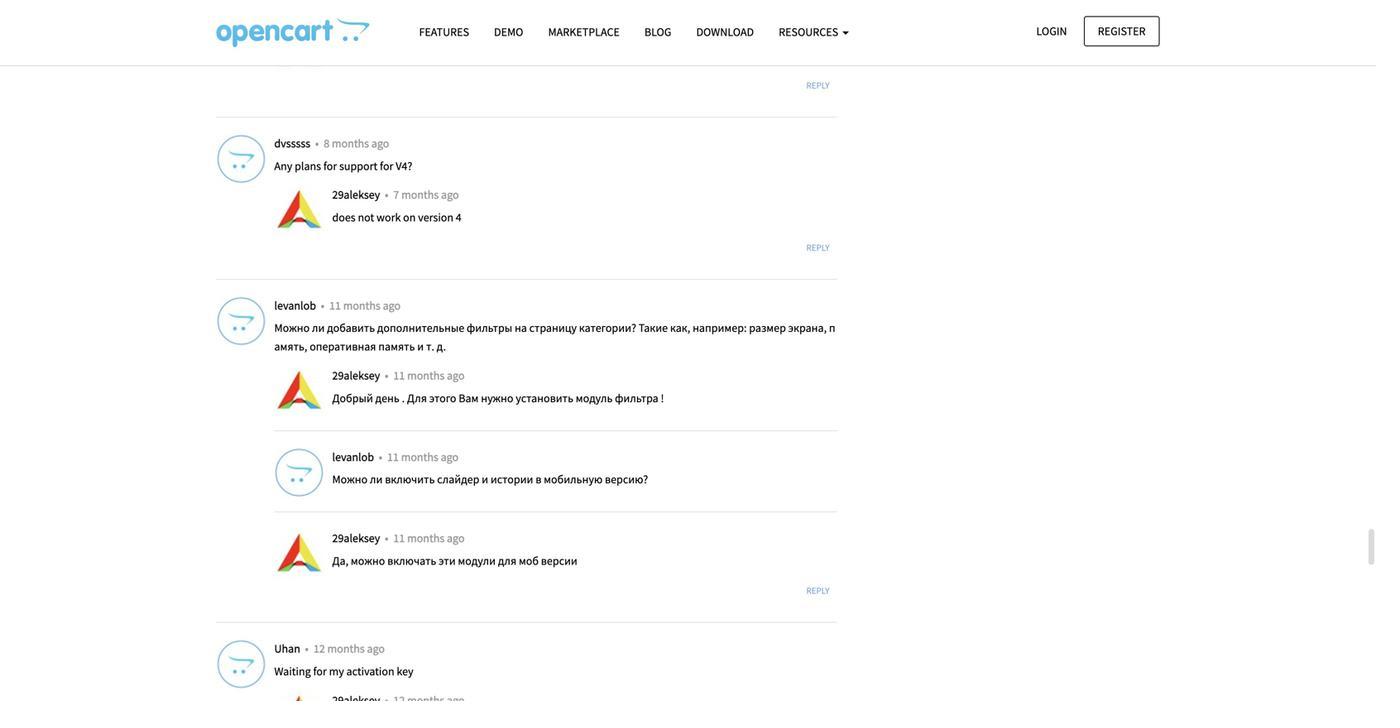 Task type: vqa. For each thing, say whether or not it's contained in the screenshot.
fastcart image
yes



Task type: describe. For each thing, give the bounding box(es) containing it.
п
[[829, 321, 836, 335]]

да, можно включать эти модули для моб версии
[[332, 553, 578, 568]]

2 7 months ago from the top
[[394, 187, 459, 202]]

months for activation
[[328, 641, 365, 656]]

11 months ago for эти
[[394, 531, 465, 546]]

эти
[[439, 553, 456, 568]]

амять,
[[274, 339, 307, 354]]

5 29aleksey image from the top
[[274, 691, 324, 701]]

29aleksey for да,
[[332, 531, 383, 546]]

добрый день . для этого вам нужно установить модуль фильтра !
[[332, 391, 664, 406]]

months for support
[[332, 136, 369, 151]]

plans
[[295, 158, 321, 173]]

download
[[697, 24, 754, 39]]

11 for .
[[394, 368, 405, 383]]

months for on
[[402, 187, 439, 202]]

можно for можно ли включить слайдер и истории в мобильную версию?
[[332, 472, 368, 487]]

день
[[376, 391, 400, 406]]

ago for истории
[[441, 449, 459, 464]]

version
[[418, 210, 454, 225]]

дополнительные
[[377, 321, 465, 335]]

моб
[[519, 553, 539, 568]]

экрана,
[[789, 321, 827, 335]]

4
[[456, 210, 462, 225]]

my
[[329, 664, 344, 679]]

можно ли включить слайдер и истории в мобильную версию?
[[332, 472, 648, 487]]

ago left the demo link
[[441, 25, 459, 40]]

uhan
[[274, 641, 303, 656]]

фильтра
[[615, 391, 659, 406]]

resources link
[[767, 17, 862, 46]]

вам
[[459, 391, 479, 406]]

11 months ago for для
[[394, 368, 465, 383]]

для
[[407, 391, 427, 406]]

does not work on version 4
[[332, 210, 462, 225]]

.
[[402, 391, 405, 406]]

11 for добавить
[[329, 298, 341, 313]]

blog link
[[632, 17, 684, 46]]

установить
[[516, 391, 574, 406]]

этого
[[429, 391, 457, 406]]

ли for добавить
[[312, 321, 325, 335]]

login
[[1037, 24, 1068, 38]]

можно ли добавить дополнительные фильтры на страницу категории? такие как, например: размер экрана, п амять, оперативная память и т. д.
[[274, 321, 836, 354]]

months for слайдер
[[401, 449, 439, 464]]

версии
[[541, 553, 578, 568]]

категории?
[[579, 321, 637, 335]]

reply for можно ли добавить дополнительные фильтры на страницу категории? такие как, например: размер экрана, п амять, оперативная память и т. д.
[[807, 585, 830, 597]]

12 months ago
[[314, 641, 385, 656]]

months for эти
[[407, 531, 445, 546]]

marketplace
[[548, 24, 620, 39]]

11 months ago for слайдер
[[387, 449, 459, 464]]

does
[[332, 210, 356, 225]]

work
[[377, 210, 401, 225]]

2 7 from the top
[[394, 187, 399, 202]]

29aleksey image for 7 months ago
[[274, 23, 324, 73]]

ago for вам
[[447, 368, 465, 383]]

months for дополнительные
[[343, 298, 381, 313]]

слайдер
[[437, 472, 480, 487]]

uhan image
[[216, 640, 266, 689]]

можно
[[351, 553, 385, 568]]

добрый
[[332, 391, 373, 406]]

страницу
[[530, 321, 577, 335]]

можно for можно ли добавить дополнительные фильтры на страницу категории? такие как, например: размер экрана, п амять, оперативная память и т. д.
[[274, 321, 310, 335]]

waiting for my activation key
[[274, 664, 414, 679]]

модуль
[[576, 391, 613, 406]]

resources
[[779, 24, 841, 39]]



Task type: locate. For each thing, give the bounding box(es) containing it.
29aleksey for does
[[332, 187, 383, 202]]

да,
[[332, 553, 349, 568]]

1 vertical spatial 7
[[394, 187, 399, 202]]

1 horizontal spatial levanlob
[[332, 449, 376, 464]]

on
[[403, 210, 416, 225]]

4 29aleksey image from the top
[[274, 529, 324, 579]]

1 horizontal spatial levanlob image
[[274, 448, 324, 497]]

support
[[339, 158, 378, 173]]

мобильную
[[544, 472, 603, 487]]

ли left включить
[[370, 472, 383, 487]]

ago for v4?
[[372, 136, 389, 151]]

11 up включать
[[394, 531, 405, 546]]

1 vertical spatial ли
[[370, 472, 383, 487]]

3 29aleksey from the top
[[332, 368, 383, 383]]

levanlob image for можно ли включить слайдер и истории в мобильную версию?
[[274, 448, 324, 497]]

8 months ago
[[324, 136, 389, 151]]

например:
[[693, 321, 747, 335]]

ago up the да, можно включать эти модули для моб версии
[[447, 531, 465, 546]]

29aleksey image for does not work on version 4
[[274, 186, 324, 235]]

register link
[[1084, 16, 1160, 46]]

ago for на
[[383, 298, 401, 313]]

reply button for any plans for support for v4?
[[799, 239, 837, 256]]

оперативная
[[310, 339, 376, 354]]

1 reply from the top
[[807, 79, 830, 91]]

11 months ago up добавить
[[329, 298, 401, 313]]

for left my
[[313, 664, 327, 679]]

ago up дополнительные
[[383, 298, 401, 313]]

0 vertical spatial reply
[[807, 79, 830, 91]]

1 29aleksey image from the top
[[274, 23, 324, 73]]

11
[[329, 298, 341, 313], [394, 368, 405, 383], [387, 449, 399, 464], [394, 531, 405, 546]]

0 vertical spatial levanlob image
[[216, 296, 266, 346]]

1 vertical spatial и
[[482, 472, 489, 487]]

for left "v4?" at the left top
[[380, 158, 394, 173]]

размер
[[749, 321, 786, 335]]

1 29aleksey from the top
[[332, 25, 383, 40]]

как,
[[670, 321, 691, 335]]

levanlob up амять,
[[274, 298, 319, 313]]

11 months ago up включить
[[387, 449, 459, 464]]

11 up .
[[394, 368, 405, 383]]

и left т.
[[417, 339, 424, 354]]

истории
[[491, 472, 534, 487]]

можно up амять,
[[274, 321, 310, 335]]

1 vertical spatial reply
[[807, 242, 830, 253]]

добавить
[[327, 321, 375, 335]]

1 7 from the top
[[394, 25, 399, 40]]

2 reply from the top
[[807, 242, 830, 253]]

12
[[314, 641, 325, 656]]

11 up включить
[[387, 449, 399, 464]]

29aleksey
[[332, 25, 383, 40], [332, 187, 383, 202], [332, 368, 383, 383], [332, 531, 383, 546]]

not
[[358, 210, 374, 225]]

3 reply from the top
[[807, 585, 830, 597]]

0 horizontal spatial ли
[[312, 321, 325, 335]]

такие
[[639, 321, 668, 335]]

!
[[661, 391, 664, 406]]

1 vertical spatial levanlob
[[332, 449, 376, 464]]

память
[[379, 339, 415, 354]]

фильтры
[[467, 321, 513, 335]]

0 horizontal spatial levanlob
[[274, 298, 319, 313]]

2 reply button from the top
[[799, 239, 837, 256]]

1 vertical spatial 7 months ago
[[394, 187, 459, 202]]

features link
[[407, 17, 482, 46]]

0 horizontal spatial levanlob image
[[216, 296, 266, 346]]

29aleksey image for да, можно включать эти модули для моб версии
[[274, 529, 324, 579]]

и inside 'можно ли добавить дополнительные фильтры на страницу категории? такие как, например: размер экрана, п амять, оперативная память и т. д.'
[[417, 339, 424, 354]]

3 reply button from the top
[[799, 583, 837, 600]]

11 months ago
[[329, 298, 401, 313], [394, 368, 465, 383], [387, 449, 459, 464], [394, 531, 465, 546]]

1 horizontal spatial ли
[[370, 472, 383, 487]]

opencart - chameleon - responsive & multipurpose template + quick start image
[[216, 17, 370, 47]]

1 vertical spatial можно
[[332, 472, 368, 487]]

register
[[1098, 24, 1146, 38]]

включать
[[388, 553, 437, 568]]

ago
[[441, 25, 459, 40], [372, 136, 389, 151], [441, 187, 459, 202], [383, 298, 401, 313], [447, 368, 465, 383], [441, 449, 459, 464], [447, 531, 465, 546], [367, 641, 385, 656]]

3 29aleksey image from the top
[[274, 366, 324, 416]]

reply button for можно ли добавить дополнительные фильтры на страницу категории? такие как, например: размер экрана, п амять, оперативная память и т. д.
[[799, 583, 837, 600]]

1 vertical spatial levanlob image
[[274, 448, 324, 497]]

dvsssss
[[274, 136, 313, 151]]

0 vertical spatial reply button
[[799, 77, 837, 94]]

levanlob
[[274, 298, 319, 313], [332, 449, 376, 464]]

8
[[324, 136, 330, 151]]

7 months ago
[[394, 25, 459, 40], [394, 187, 459, 202]]

0 vertical spatial и
[[417, 339, 424, 354]]

1 reply button from the top
[[799, 77, 837, 94]]

any
[[274, 158, 292, 173]]

т.
[[426, 339, 435, 354]]

11 up добавить
[[329, 298, 341, 313]]

v4?
[[396, 158, 413, 173]]

2 vertical spatial reply
[[807, 585, 830, 597]]

11 months ago up включать
[[394, 531, 465, 546]]

29aleksey image
[[274, 23, 324, 73], [274, 186, 324, 235], [274, 366, 324, 416], [274, 529, 324, 579], [274, 691, 324, 701]]

levanlob for можно ли добавить дополнительные фильтры на страницу категории? такие как, например: размер экрана, п амять, оперативная память и т. д.
[[274, 298, 319, 313]]

levanlob down the добрый
[[332, 449, 376, 464]]

ago up вам in the left bottom of the page
[[447, 368, 465, 383]]

0 vertical spatial 7
[[394, 25, 399, 40]]

в
[[536, 472, 542, 487]]

11 months ago up для
[[394, 368, 465, 383]]

0 vertical spatial можно
[[274, 321, 310, 335]]

demo link
[[482, 17, 536, 46]]

7
[[394, 25, 399, 40], [394, 187, 399, 202]]

blog
[[645, 24, 672, 39]]

модули
[[458, 553, 496, 568]]

demo
[[494, 24, 524, 39]]

ago up 4
[[441, 187, 459, 202]]

0 vertical spatial ли
[[312, 321, 325, 335]]

11 for включить
[[387, 449, 399, 464]]

включить
[[385, 472, 435, 487]]

for right plans
[[324, 158, 337, 173]]

ли
[[312, 321, 325, 335], [370, 472, 383, 487]]

login link
[[1023, 16, 1082, 46]]

для
[[498, 553, 517, 568]]

0 horizontal spatial и
[[417, 339, 424, 354]]

1 horizontal spatial можно
[[332, 472, 368, 487]]

2 29aleksey from the top
[[332, 187, 383, 202]]

marketplace link
[[536, 17, 632, 46]]

months for для
[[407, 368, 445, 383]]

features
[[419, 24, 469, 39]]

7 months ago left the demo link
[[394, 25, 459, 40]]

ли for включить
[[370, 472, 383, 487]]

levanlob image for можно ли добавить дополнительные фильтры на страницу категории? такие как, например: размер экрана, п амять, оперативная память и т. д.
[[216, 296, 266, 346]]

7 left features link
[[394, 25, 399, 40]]

11 months ago for дополнительные
[[329, 298, 401, 313]]

на
[[515, 321, 527, 335]]

0 vertical spatial levanlob
[[274, 298, 319, 313]]

ли inside 'можно ли добавить дополнительные фильтры на страницу категории? такие как, например: размер экрана, п амять, оперативная память и т. д.'
[[312, 321, 325, 335]]

0 horizontal spatial можно
[[274, 321, 310, 335]]

1 horizontal spatial и
[[482, 472, 489, 487]]

4 29aleksey from the top
[[332, 531, 383, 546]]

for
[[324, 158, 337, 173], [380, 158, 394, 173], [313, 664, 327, 679]]

ago up support
[[372, 136, 389, 151]]

11 for включать
[[394, 531, 405, 546]]

ли up оперативная
[[312, 321, 325, 335]]

ago for для
[[447, 531, 465, 546]]

2 vertical spatial reply button
[[799, 583, 837, 600]]

key
[[397, 664, 414, 679]]

reply
[[807, 79, 830, 91], [807, 242, 830, 253], [807, 585, 830, 597]]

reply for any plans for support for v4?
[[807, 242, 830, 253]]

levanlob for можно ли включить слайдер и истории в мобильную версию?
[[332, 449, 376, 464]]

29aleksey for добрый
[[332, 368, 383, 383]]

ago for 4
[[441, 187, 459, 202]]

и
[[417, 339, 424, 354], [482, 472, 489, 487]]

и right the слайдер
[[482, 472, 489, 487]]

months
[[402, 25, 439, 40], [332, 136, 369, 151], [402, 187, 439, 202], [343, 298, 381, 313], [407, 368, 445, 383], [401, 449, 439, 464], [407, 531, 445, 546], [328, 641, 365, 656]]

7 months ago up version
[[394, 187, 459, 202]]

можно left включить
[[332, 472, 368, 487]]

1 7 months ago from the top
[[394, 25, 459, 40]]

7 up does not work on version 4
[[394, 187, 399, 202]]

dvsssss image
[[216, 134, 266, 184]]

2 29aleksey image from the top
[[274, 186, 324, 235]]

1 vertical spatial reply button
[[799, 239, 837, 256]]

activation
[[347, 664, 395, 679]]

ago up the слайдер
[[441, 449, 459, 464]]

ago up activation
[[367, 641, 385, 656]]

д.
[[437, 339, 446, 354]]

можно
[[274, 321, 310, 335], [332, 472, 368, 487]]

версию?
[[605, 472, 648, 487]]

levanlob image
[[216, 296, 266, 346], [274, 448, 324, 497]]

reply button
[[799, 77, 837, 94], [799, 239, 837, 256], [799, 583, 837, 600]]

fastcart image
[[216, 0, 266, 21]]

нужно
[[481, 391, 514, 406]]

можно inside 'можно ли добавить дополнительные фильтры на страницу категории? такие как, например: размер экрана, п амять, оперативная память и т. д.'
[[274, 321, 310, 335]]

0 vertical spatial 7 months ago
[[394, 25, 459, 40]]

download link
[[684, 17, 767, 46]]

waiting
[[274, 664, 311, 679]]

any plans for support for v4?
[[274, 158, 413, 173]]

29aleksey image for добрый день . для этого вам нужно установить модуль фильтра !
[[274, 366, 324, 416]]



